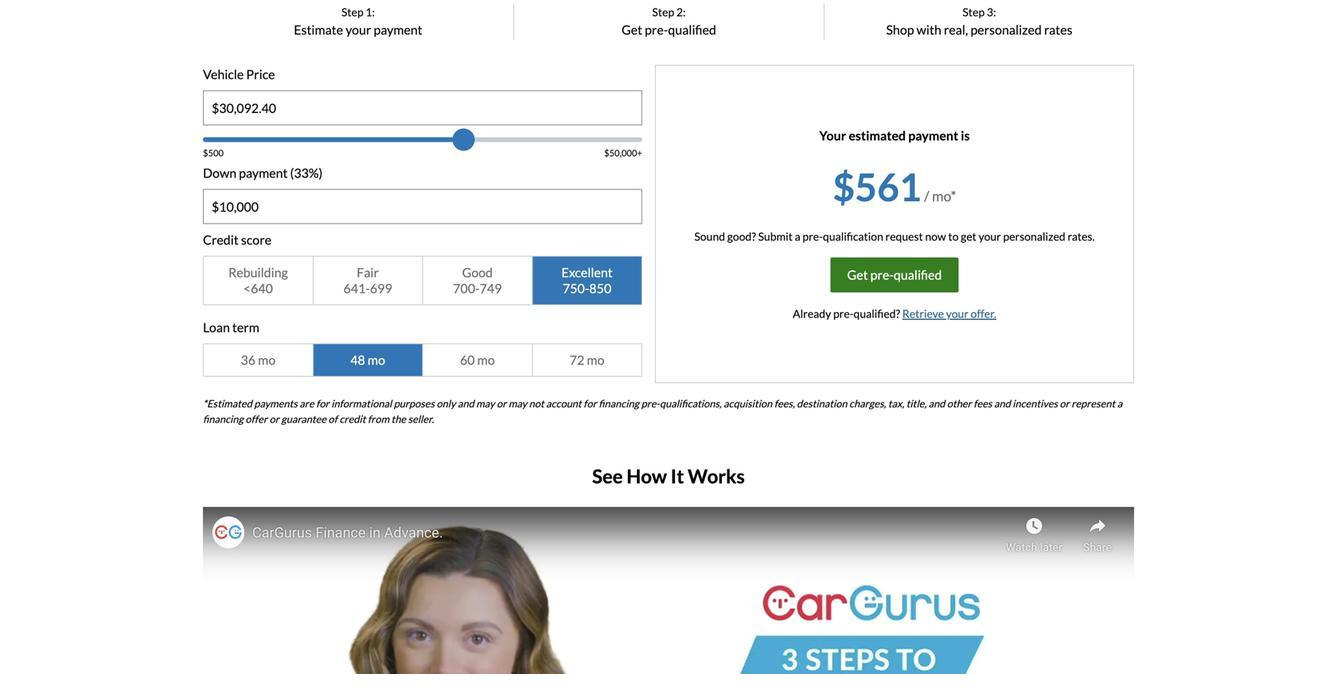 Task type: vqa. For each thing, say whether or not it's contained in the screenshot.


Task type: describe. For each thing, give the bounding box(es) containing it.
$50,000+
[[604, 148, 642, 159]]

request
[[886, 230, 923, 243]]

sound
[[695, 230, 725, 243]]

represent
[[1072, 398, 1116, 410]]

excellent
[[562, 265, 613, 280]]

3:
[[987, 5, 996, 19]]

rates
[[1044, 22, 1073, 38]]

get
[[961, 230, 977, 243]]

<640
[[243, 281, 273, 296]]

excellent 750-850
[[562, 265, 613, 296]]

get inside step 2: get pre-qualified
[[622, 22, 643, 38]]

of
[[328, 413, 338, 425]]

to
[[949, 230, 959, 243]]

good
[[462, 265, 493, 280]]

down
[[203, 165, 237, 181]]

0 horizontal spatial financing
[[203, 413, 244, 425]]

0 horizontal spatial a
[[795, 230, 801, 243]]

72
[[570, 352, 585, 368]]

60
[[460, 352, 475, 368]]

not
[[529, 398, 544, 410]]

good 700-749
[[453, 265, 502, 296]]

72 mo
[[570, 352, 605, 368]]

1 vertical spatial your
[[979, 230, 1001, 243]]

is
[[961, 128, 970, 143]]

shop
[[886, 22, 914, 38]]

fees
[[974, 398, 992, 410]]

1:
[[366, 5, 375, 19]]

/
[[924, 188, 930, 204]]

48 mo
[[351, 352, 385, 368]]

credit
[[340, 413, 366, 425]]

step 2: get pre-qualified
[[622, 5, 717, 38]]

see how it works
[[592, 465, 745, 488]]

down payment (33%)
[[203, 165, 323, 181]]

2:
[[677, 5, 686, 19]]

submit
[[758, 230, 793, 243]]

1 may from the left
[[476, 398, 495, 410]]

sound good? submit a pre-qualification request now to get your personalized rates.
[[695, 230, 1095, 243]]

the
[[391, 413, 406, 425]]

750-
[[563, 281, 589, 296]]

Down payment (33%) text field
[[204, 190, 642, 223]]

1 and from the left
[[458, 398, 474, 410]]

mo for 72 mo
[[587, 352, 605, 368]]

a inside *estimated payments are for informational purposes only and may or may not account for financing pre-qualifications, acquisition fees, destination charges, tax, title, and other fees and incentives or represent a financing offer or guarantee of credit from the seller.
[[1118, 398, 1123, 410]]

qualified inside step 2: get pre-qualified
[[668, 22, 717, 38]]

fair 641-699
[[344, 265, 392, 296]]

retrieve your offer. link
[[903, 307, 997, 321]]

2 horizontal spatial payment
[[909, 128, 959, 143]]

qualifications,
[[660, 398, 722, 410]]

see
[[592, 465, 623, 488]]

mo for 36 mo
[[258, 352, 276, 368]]

step 3: shop with real, personalized rates
[[886, 5, 1073, 38]]

estimated
[[849, 128, 906, 143]]

good?
[[727, 230, 756, 243]]

offer
[[246, 413, 268, 425]]

your inside step 1: estimate your payment
[[346, 22, 371, 38]]

mo*
[[932, 188, 957, 204]]

36
[[241, 352, 256, 368]]

estimate
[[294, 22, 343, 38]]

already pre-qualified? retrieve your offer.
[[793, 307, 997, 321]]

term
[[232, 320, 259, 335]]

seller.
[[408, 413, 434, 425]]

informational
[[331, 398, 392, 410]]

step for real,
[[963, 5, 985, 19]]

2 and from the left
[[929, 398, 945, 410]]

purposes
[[394, 398, 435, 410]]

your
[[819, 128, 847, 143]]

now
[[925, 230, 946, 243]]

price
[[246, 67, 275, 82]]

payment inside step 1: estimate your payment
[[374, 22, 423, 38]]

guarantee
[[281, 413, 326, 425]]

3 and from the left
[[994, 398, 1011, 410]]

rebuilding
[[228, 265, 288, 280]]

credit score
[[203, 232, 272, 248]]

pre- inside step 2: get pre-qualified
[[645, 22, 668, 38]]

payments
[[254, 398, 298, 410]]

mo for 60 mo
[[477, 352, 495, 368]]

how
[[627, 465, 667, 488]]



Task type: locate. For each thing, give the bounding box(es) containing it.
0 vertical spatial get
[[622, 22, 643, 38]]

may right only
[[476, 398, 495, 410]]

step inside step 1: estimate your payment
[[342, 5, 364, 19]]

mo
[[258, 352, 276, 368], [368, 352, 385, 368], [477, 352, 495, 368], [587, 352, 605, 368]]

0 vertical spatial financing
[[599, 398, 639, 410]]

1 horizontal spatial for
[[584, 398, 597, 410]]

tax,
[[888, 398, 905, 410]]

from
[[368, 413, 389, 425]]

2 vertical spatial payment
[[239, 165, 288, 181]]

0 vertical spatial payment
[[374, 22, 423, 38]]

with
[[917, 22, 942, 38]]

0 vertical spatial personalized
[[971, 22, 1042, 38]]

your estimated payment is
[[819, 128, 970, 143]]

2 vertical spatial your
[[946, 307, 969, 321]]

2 horizontal spatial your
[[979, 230, 1001, 243]]

vehicle
[[203, 67, 244, 82]]

or down payments
[[269, 413, 279, 425]]

credit
[[203, 232, 239, 248]]

2 may from the left
[[509, 398, 527, 410]]

$500
[[203, 148, 224, 159]]

1 horizontal spatial and
[[929, 398, 945, 410]]

personalized
[[971, 22, 1042, 38], [1004, 230, 1066, 243]]

for right account
[[584, 398, 597, 410]]

0 horizontal spatial get
[[622, 22, 643, 38]]

your left offer.
[[946, 307, 969, 321]]

qualified?
[[854, 307, 900, 321]]

3 step from the left
[[963, 5, 985, 19]]

749
[[480, 281, 502, 296]]

850
[[589, 281, 612, 296]]

personalized left the rates.
[[1004, 230, 1066, 243]]

destination
[[797, 398, 848, 410]]

3 mo from the left
[[477, 352, 495, 368]]

60 mo
[[460, 352, 495, 368]]

your right get
[[979, 230, 1001, 243]]

pre- inside *estimated payments are for informational purposes only and may or may not account for financing pre-qualifications, acquisition fees, destination charges, tax, title, and other fees and incentives or represent a financing offer or guarantee of credit from the seller.
[[641, 398, 660, 410]]

0 horizontal spatial payment
[[239, 165, 288, 181]]

account
[[546, 398, 582, 410]]

a right represent
[[1118, 398, 1123, 410]]

loan
[[203, 320, 230, 335]]

*estimated payments are for informational purposes only and may or may not account for financing pre-qualifications, acquisition fees, destination charges, tax, title, and other fees and incentives or represent a financing offer or guarantee of credit from the seller.
[[203, 398, 1123, 425]]

may
[[476, 398, 495, 410], [509, 398, 527, 410]]

qualification
[[823, 230, 884, 243]]

or left represent
[[1060, 398, 1070, 410]]

1 for from the left
[[316, 398, 329, 410]]

1 mo from the left
[[258, 352, 276, 368]]

get pre-qualified button
[[831, 258, 959, 293]]

mo for 48 mo
[[368, 352, 385, 368]]

your down 1:
[[346, 22, 371, 38]]

and right title,
[[929, 398, 945, 410]]

1 horizontal spatial financing
[[599, 398, 639, 410]]

pre-
[[645, 22, 668, 38], [803, 230, 823, 243], [871, 267, 894, 283], [833, 307, 854, 321], [641, 398, 660, 410]]

step inside step 2: get pre-qualified
[[652, 5, 674, 19]]

personalized down 3:
[[971, 22, 1042, 38]]

score
[[241, 232, 272, 248]]

only
[[437, 398, 456, 410]]

0 horizontal spatial and
[[458, 398, 474, 410]]

step 1: estimate your payment
[[294, 5, 423, 38]]

your
[[346, 22, 371, 38], [979, 230, 1001, 243], [946, 307, 969, 321]]

mo right 36
[[258, 352, 276, 368]]

payment down 1:
[[374, 22, 423, 38]]

get inside get pre-qualified button
[[847, 267, 868, 283]]

financing
[[599, 398, 639, 410], [203, 413, 244, 425]]

1 horizontal spatial or
[[497, 398, 507, 410]]

1 horizontal spatial payment
[[374, 22, 423, 38]]

1 horizontal spatial qualified
[[894, 267, 942, 283]]

payment
[[374, 22, 423, 38], [909, 128, 959, 143], [239, 165, 288, 181]]

2 horizontal spatial and
[[994, 398, 1011, 410]]

48
[[351, 352, 365, 368]]

0 horizontal spatial step
[[342, 5, 364, 19]]

699
[[370, 281, 392, 296]]

2 for from the left
[[584, 398, 597, 410]]

retrieve
[[903, 307, 944, 321]]

*estimated
[[203, 398, 252, 410]]

0 vertical spatial your
[[346, 22, 371, 38]]

or
[[497, 398, 507, 410], [1060, 398, 1070, 410], [269, 413, 279, 425]]

4 mo from the left
[[587, 352, 605, 368]]

for
[[316, 398, 329, 410], [584, 398, 597, 410]]

step left 3:
[[963, 5, 985, 19]]

payment left is at the top
[[909, 128, 959, 143]]

title,
[[906, 398, 927, 410]]

offer.
[[971, 307, 997, 321]]

0 vertical spatial qualified
[[668, 22, 717, 38]]

get pre-qualified
[[847, 267, 942, 283]]

step left 2:
[[652, 5, 674, 19]]

charges,
[[849, 398, 886, 410]]

1 vertical spatial a
[[1118, 398, 1123, 410]]

rates.
[[1068, 230, 1095, 243]]

financing down *estimated
[[203, 413, 244, 425]]

36 mo
[[241, 352, 276, 368]]

fair
[[357, 265, 379, 280]]

other
[[947, 398, 972, 410]]

0 horizontal spatial your
[[346, 22, 371, 38]]

real,
[[944, 22, 968, 38]]

it
[[671, 465, 684, 488]]

rebuilding <640
[[228, 265, 288, 296]]

pre- inside button
[[871, 267, 894, 283]]

step inside 'step 3: shop with real, personalized rates'
[[963, 5, 985, 19]]

and right fees in the right bottom of the page
[[994, 398, 1011, 410]]

1 horizontal spatial may
[[509, 398, 527, 410]]

1 vertical spatial personalized
[[1004, 230, 1066, 243]]

may left not
[[509, 398, 527, 410]]

step left 1:
[[342, 5, 364, 19]]

1 horizontal spatial get
[[847, 267, 868, 283]]

for right are
[[316, 398, 329, 410]]

qualified down 2:
[[668, 22, 717, 38]]

payment left (33%)
[[239, 165, 288, 181]]

1 horizontal spatial step
[[652, 5, 674, 19]]

step for qualified
[[652, 5, 674, 19]]

1 step from the left
[[342, 5, 364, 19]]

incentives
[[1013, 398, 1058, 410]]

or left not
[[497, 398, 507, 410]]

loan term
[[203, 320, 259, 335]]

0 horizontal spatial qualified
[[668, 22, 717, 38]]

2 mo from the left
[[368, 352, 385, 368]]

are
[[300, 398, 314, 410]]

a
[[795, 230, 801, 243], [1118, 398, 1123, 410]]

1 vertical spatial payment
[[909, 128, 959, 143]]

0 horizontal spatial or
[[269, 413, 279, 425]]

a right submit
[[795, 230, 801, 243]]

qualified
[[668, 22, 717, 38], [894, 267, 942, 283]]

None text field
[[204, 91, 642, 125]]

already
[[793, 307, 831, 321]]

641-
[[344, 281, 370, 296]]

0 horizontal spatial may
[[476, 398, 495, 410]]

acquisition
[[724, 398, 772, 410]]

qualified inside button
[[894, 267, 942, 283]]

1 horizontal spatial your
[[946, 307, 969, 321]]

0 vertical spatial a
[[795, 230, 801, 243]]

$561
[[833, 164, 922, 210]]

1 vertical spatial financing
[[203, 413, 244, 425]]

1 vertical spatial get
[[847, 267, 868, 283]]

2 horizontal spatial or
[[1060, 398, 1070, 410]]

mo right 60
[[477, 352, 495, 368]]

700-
[[453, 281, 480, 296]]

mo right 48 at the left bottom of page
[[368, 352, 385, 368]]

1 horizontal spatial a
[[1118, 398, 1123, 410]]

get
[[622, 22, 643, 38], [847, 267, 868, 283]]

personalized inside 'step 3: shop with real, personalized rates'
[[971, 22, 1042, 38]]

(33%)
[[290, 165, 323, 181]]

financing down the 72 mo
[[599, 398, 639, 410]]

and right only
[[458, 398, 474, 410]]

qualified up retrieve
[[894, 267, 942, 283]]

1 vertical spatial qualified
[[894, 267, 942, 283]]

0 horizontal spatial for
[[316, 398, 329, 410]]

mo right 72
[[587, 352, 605, 368]]

step for payment
[[342, 5, 364, 19]]

vehicle price
[[203, 67, 275, 82]]

$561 / mo*
[[833, 164, 957, 210]]

and
[[458, 398, 474, 410], [929, 398, 945, 410], [994, 398, 1011, 410]]

2 step from the left
[[652, 5, 674, 19]]

2 horizontal spatial step
[[963, 5, 985, 19]]

works
[[688, 465, 745, 488]]

fees,
[[774, 398, 795, 410]]



